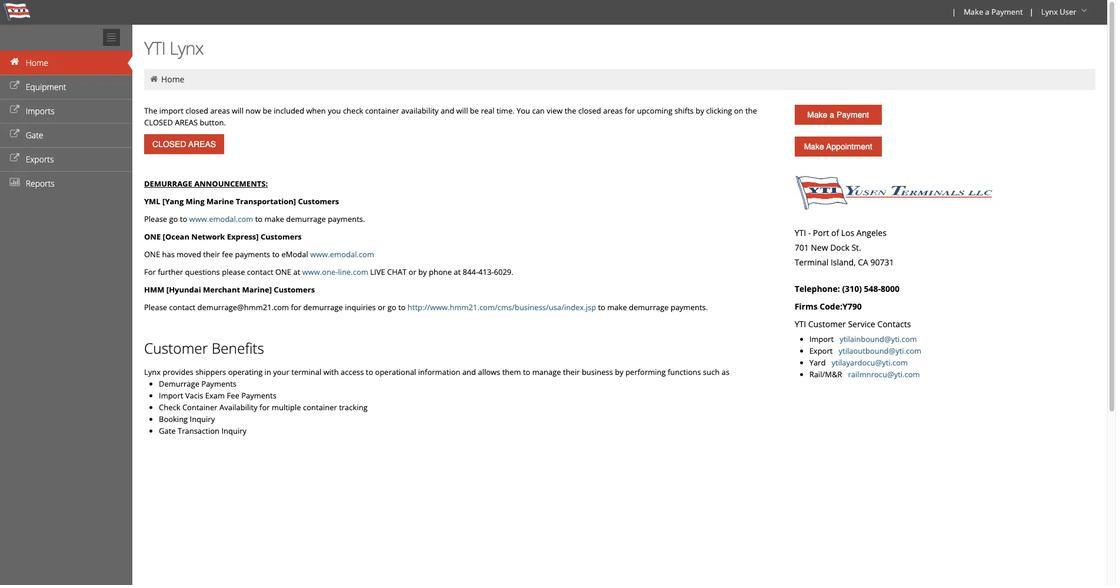 Task type: vqa. For each thing, say whether or not it's contained in the screenshot.


Task type: locate. For each thing, give the bounding box(es) containing it.
1 vertical spatial home
[[161, 74, 185, 85]]

home link
[[0, 51, 132, 75], [161, 74, 185, 85]]

import
[[159, 105, 184, 116]]

go down the '[yang'
[[169, 214, 178, 224]]

www.emodal.com link down marine
[[189, 214, 253, 224]]

1 horizontal spatial contact
[[247, 267, 273, 277]]

their left fee
[[203, 249, 220, 260]]

0 horizontal spatial at
[[293, 267, 300, 277]]

moved
[[177, 249, 201, 260]]

vacis
[[185, 390, 203, 401]]

2 will from the left
[[457, 105, 468, 116]]

yti for yti lynx
[[144, 36, 166, 60]]

availability
[[401, 105, 439, 116]]

import up export
[[810, 334, 838, 344]]

for left the "upcoming"
[[625, 105, 635, 116]]

exports
[[26, 154, 54, 165]]

1 horizontal spatial |
[[1030, 6, 1034, 17]]

and
[[441, 105, 455, 116], [463, 367, 476, 377]]

0 horizontal spatial the
[[565, 105, 577, 116]]

hmm
[[144, 284, 165, 295]]

their inside lynx provides shippers operating in your terminal with access to operational information and allows them to manage their business by performing functions such as demurrage payments import vacis exam fee payments check container availability for multiple container tracking booking inquiry gate transaction inquiry
[[563, 367, 580, 377]]

questions
[[185, 267, 220, 277]]

1 vertical spatial www.emodal.com
[[310, 249, 374, 260]]

be right now
[[263, 105, 272, 116]]

0 horizontal spatial make a payment
[[808, 110, 870, 120]]

real
[[481, 105, 495, 116]]

ming
[[186, 196, 205, 207]]

customers up emodal at the left top
[[261, 231, 302, 242]]

1 horizontal spatial be
[[470, 105, 479, 116]]

1 horizontal spatial payments
[[241, 390, 277, 401]]

make a payment
[[964, 6, 1024, 17], [808, 110, 870, 120]]

on
[[735, 105, 744, 116]]

1 vertical spatial please
[[144, 302, 167, 313]]

inquiry down container
[[190, 414, 215, 424]]

1 please from the top
[[144, 214, 167, 224]]

www.emodal.com link for to make demurrage payments.
[[189, 214, 253, 224]]

1 closed from the left
[[186, 105, 208, 116]]

0 horizontal spatial areas
[[210, 105, 230, 116]]

1 horizontal spatial for
[[291, 302, 301, 313]]

home right home image
[[26, 57, 48, 68]]

0 vertical spatial make
[[964, 6, 984, 17]]

access
[[341, 367, 364, 377]]

gate down booking
[[159, 426, 176, 436]]

90731
[[871, 257, 895, 268]]

payment
[[992, 6, 1024, 17], [837, 110, 870, 120]]

and right availability
[[441, 105, 455, 116]]

yti
[[144, 36, 166, 60], [795, 227, 807, 238], [795, 319, 807, 330]]

import inside lynx provides shippers operating in your terminal with access to operational information and allows them to manage their business by performing functions such as demurrage payments import vacis exam fee payments check container availability for multiple container tracking booking inquiry gate transaction inquiry
[[159, 390, 183, 401]]

1 horizontal spatial www.emodal.com
[[310, 249, 374, 260]]

external link image inside exports link
[[9, 154, 21, 162]]

0 vertical spatial by
[[696, 105, 705, 116]]

closed right view
[[579, 105, 602, 116]]

one
[[144, 231, 161, 242], [144, 249, 160, 260], [275, 267, 291, 277]]

1 horizontal spatial areas
[[604, 105, 623, 116]]

home link up equipment
[[0, 51, 132, 75]]

as
[[722, 367, 730, 377]]

1 vertical spatial or
[[378, 302, 386, 313]]

1 vertical spatial payments.
[[671, 302, 708, 313]]

2 vertical spatial make
[[805, 142, 825, 151]]

0 horizontal spatial home
[[26, 57, 48, 68]]

container left tracking on the bottom
[[303, 402, 337, 413]]

yti down firms
[[795, 319, 807, 330]]

0 horizontal spatial be
[[263, 105, 272, 116]]

make appointment
[[805, 142, 873, 151]]

0 vertical spatial or
[[409, 267, 417, 277]]

go right inquiries at left bottom
[[388, 302, 397, 313]]

0 horizontal spatial import
[[159, 390, 183, 401]]

external link image inside gate link
[[9, 130, 21, 138]]

container inside the import closed areas will now be included when you check container availability and will be real time.  you can view the closed areas for upcoming shifts by clicking on the closed areas button.
[[365, 105, 399, 116]]

0 horizontal spatial and
[[441, 105, 455, 116]]

1 vertical spatial by
[[419, 267, 427, 277]]

701
[[795, 242, 809, 253]]

lynx inside lynx provides shippers operating in your terminal with access to operational information and allows them to manage their business by performing functions such as demurrage payments import vacis exam fee payments check container availability for multiple container tracking booking inquiry gate transaction inquiry
[[144, 367, 161, 377]]

0 horizontal spatial contact
[[169, 302, 196, 313]]

1 external link image from the top
[[9, 82, 21, 90]]

by left phone
[[419, 267, 427, 277]]

1 vertical spatial customer
[[144, 339, 208, 358]]

to
[[180, 214, 187, 224], [255, 214, 263, 224], [272, 249, 280, 260], [399, 302, 406, 313], [598, 302, 606, 313], [366, 367, 373, 377], [523, 367, 531, 377]]

www.emodal.com link up www.one-line.com 'link'
[[310, 249, 374, 260]]

for left multiple
[[260, 402, 270, 413]]

2 the from the left
[[746, 105, 758, 116]]

0 vertical spatial make a payment
[[964, 6, 1024, 17]]

has
[[162, 249, 175, 260]]

0 horizontal spatial will
[[232, 105, 244, 116]]

imports link
[[0, 99, 132, 123]]

allows
[[478, 367, 501, 377]]

please down hmm
[[144, 302, 167, 313]]

0 horizontal spatial lynx
[[144, 367, 161, 377]]

2 horizontal spatial by
[[696, 105, 705, 116]]

0 vertical spatial www.emodal.com link
[[189, 214, 253, 224]]

2 vertical spatial yti
[[795, 319, 807, 330]]

fee
[[227, 390, 239, 401]]

2 vertical spatial for
[[260, 402, 270, 413]]

0 vertical spatial a
[[986, 6, 990, 17]]

will left real
[[457, 105, 468, 116]]

2 horizontal spatial lynx
[[1042, 6, 1059, 17]]

1 horizontal spatial their
[[563, 367, 580, 377]]

1 horizontal spatial container
[[365, 105, 399, 116]]

ca
[[859, 257, 869, 268]]

payment left lynx user
[[992, 6, 1024, 17]]

upcoming
[[637, 105, 673, 116]]

0 horizontal spatial www.emodal.com link
[[189, 214, 253, 224]]

1 horizontal spatial make
[[608, 302, 627, 313]]

1 will from the left
[[232, 105, 244, 116]]

1 horizontal spatial inquiry
[[222, 426, 247, 436]]

closed up areas
[[186, 105, 208, 116]]

and left allows
[[463, 367, 476, 377]]

for further questions please contact one at www.one-line.com live chat or by phone at 844-413-6029.
[[144, 267, 514, 277]]

view
[[547, 105, 563, 116]]

the
[[565, 105, 577, 116], [746, 105, 758, 116]]

home link right home icon
[[161, 74, 185, 85]]

export ytilaoutbound@yti.com yard ytilayardocu@yti.com rail/m&r railmnrocu@yti.com
[[810, 346, 922, 380]]

such
[[703, 367, 720, 377]]

yti up home icon
[[144, 36, 166, 60]]

be left real
[[470, 105, 479, 116]]

www.emodal.com up www.one-line.com 'link'
[[310, 249, 374, 260]]

by right business
[[615, 367, 624, 377]]

you
[[328, 105, 341, 116]]

1 horizontal spatial www.emodal.com link
[[310, 249, 374, 260]]

emodal
[[282, 249, 308, 260]]

one left [ocean
[[144, 231, 161, 242]]

the right on
[[746, 105, 758, 116]]

0 horizontal spatial make
[[265, 214, 284, 224]]

external link image down external link image
[[9, 130, 21, 138]]

one down emodal at the left top
[[275, 267, 291, 277]]

home right home icon
[[161, 74, 185, 85]]

yml [yang ming marine transportation] customers
[[144, 196, 339, 207]]

gate inside lynx provides shippers operating in your terminal with access to operational information and allows them to manage their business by performing functions such as demurrage payments import vacis exam fee payments check container availability for multiple container tracking booking inquiry gate transaction inquiry
[[159, 426, 176, 436]]

ytilainbound@yti.com
[[840, 334, 918, 344]]

operational
[[375, 367, 416, 377]]

by inside lynx provides shippers operating in your terminal with access to operational information and allows them to manage their business by performing functions such as demurrage payments import vacis exam fee payments check container availability for multiple container tracking booking inquiry gate transaction inquiry
[[615, 367, 624, 377]]

www.emodal.com
[[189, 214, 253, 224], [310, 249, 374, 260]]

1 horizontal spatial payment
[[992, 6, 1024, 17]]

3 external link image from the top
[[9, 154, 21, 162]]

one for one has moved their fee payments to emodal www.emodal.com
[[144, 249, 160, 260]]

1 vertical spatial yti
[[795, 227, 807, 238]]

1 be from the left
[[263, 105, 272, 116]]

for down for further questions please contact one at www.one-line.com live chat or by phone at 844-413-6029.
[[291, 302, 301, 313]]

areas up button.
[[210, 105, 230, 116]]

www.emodal.com link
[[189, 214, 253, 224], [310, 249, 374, 260]]

1 horizontal spatial by
[[615, 367, 624, 377]]

bar chart image
[[9, 178, 21, 187]]

by inside the import closed areas will now be included when you check container availability and will be real time.  you can view the closed areas for upcoming shifts by clicking on the closed areas button.
[[696, 105, 705, 116]]

[yang
[[163, 196, 184, 207]]

time.
[[497, 105, 515, 116]]

1 vertical spatial contact
[[169, 302, 196, 313]]

0 vertical spatial www.emodal.com
[[189, 214, 253, 224]]

import up check
[[159, 390, 183, 401]]

1 vertical spatial payment
[[837, 110, 870, 120]]

areas
[[210, 105, 230, 116], [604, 105, 623, 116]]

external link image for exports
[[9, 154, 21, 162]]

customers for one [ocean network express] customers
[[261, 231, 302, 242]]

0 vertical spatial please
[[144, 214, 167, 224]]

0 horizontal spatial make a payment link
[[795, 105, 882, 125]]

and inside the import closed areas will now be included when you check container availability and will be real time.  you can view the closed areas for upcoming shifts by clicking on the closed areas button.
[[441, 105, 455, 116]]

1 horizontal spatial the
[[746, 105, 758, 116]]

appointment
[[827, 142, 873, 151]]

-
[[809, 227, 811, 238]]

yti inside yti - port of los angeles 701 new dock st. terminal island, ca 90731
[[795, 227, 807, 238]]

1 vertical spatial customers
[[261, 231, 302, 242]]

1 horizontal spatial payments.
[[671, 302, 708, 313]]

1 vertical spatial make
[[608, 302, 627, 313]]

customer up provides
[[144, 339, 208, 358]]

button.
[[200, 117, 226, 128]]

lynx
[[1042, 6, 1059, 17], [170, 36, 204, 60], [144, 367, 161, 377]]

1 horizontal spatial customer
[[809, 319, 846, 330]]

functions
[[668, 367, 701, 377]]

2 vertical spatial lynx
[[144, 367, 161, 377]]

1 vertical spatial gate
[[159, 426, 176, 436]]

0 horizontal spatial payments
[[202, 379, 237, 389]]

external link image
[[9, 82, 21, 90], [9, 130, 21, 138], [9, 154, 21, 162]]

1 horizontal spatial a
[[986, 6, 990, 17]]

lynx inside "link"
[[1042, 6, 1059, 17]]

or right inquiries at left bottom
[[378, 302, 386, 313]]

2 please from the top
[[144, 302, 167, 313]]

will left now
[[232, 105, 244, 116]]

ytilayardocu@yti.com link
[[832, 357, 908, 368]]

for
[[144, 267, 156, 277]]

1 horizontal spatial make a payment link
[[959, 0, 1028, 25]]

please
[[144, 214, 167, 224], [144, 302, 167, 313]]

home image
[[9, 58, 21, 66]]

please down yml
[[144, 214, 167, 224]]

1 horizontal spatial go
[[388, 302, 397, 313]]

home image
[[149, 75, 159, 83]]

check
[[159, 402, 180, 413]]

0 horizontal spatial a
[[830, 110, 835, 120]]

external link image inside equipment link
[[9, 82, 21, 90]]

inquiry down availability
[[222, 426, 247, 436]]

customers right transportation]
[[298, 196, 339, 207]]

payments.
[[328, 214, 365, 224], [671, 302, 708, 313]]

inquiry
[[190, 414, 215, 424], [222, 426, 247, 436]]

customer benefits
[[144, 339, 264, 358]]

0 horizontal spatial go
[[169, 214, 178, 224]]

at down emodal at the left top
[[293, 267, 300, 277]]

terminal
[[292, 367, 322, 377]]

1 horizontal spatial lynx
[[170, 36, 204, 60]]

operating
[[228, 367, 263, 377]]

at left 844-
[[454, 267, 461, 277]]

1 horizontal spatial will
[[457, 105, 468, 116]]

business
[[582, 367, 613, 377]]

areas left the "upcoming"
[[604, 105, 623, 116]]

1 vertical spatial container
[[303, 402, 337, 413]]

yti left -
[[795, 227, 807, 238]]

by right shifts
[[696, 105, 705, 116]]

equipment
[[26, 81, 66, 92]]

1 vertical spatial inquiry
[[222, 426, 247, 436]]

contact down [hyundai
[[169, 302, 196, 313]]

2 | from the left
[[1030, 6, 1034, 17]]

contact down one has moved their fee payments to emodal www.emodal.com
[[247, 267, 273, 277]]

2 at from the left
[[454, 267, 461, 277]]

1 horizontal spatial gate
[[159, 426, 176, 436]]

2 vertical spatial by
[[615, 367, 624, 377]]

external link image up bar chart image
[[9, 154, 21, 162]]

or
[[409, 267, 417, 277], [378, 302, 386, 313]]

container right check
[[365, 105, 399, 116]]

1 horizontal spatial at
[[454, 267, 461, 277]]

chat
[[387, 267, 407, 277]]

1 vertical spatial and
[[463, 367, 476, 377]]

external link image up external link image
[[9, 82, 21, 90]]

0 vertical spatial contact
[[247, 267, 273, 277]]

the right view
[[565, 105, 577, 116]]

payments up exam
[[202, 379, 237, 389]]

payment up appointment on the top right of page
[[837, 110, 870, 120]]

one left has
[[144, 249, 160, 260]]

fee
[[222, 249, 233, 260]]

0 vertical spatial payments.
[[328, 214, 365, 224]]

None submit
[[144, 134, 224, 154]]

0 horizontal spatial closed
[[186, 105, 208, 116]]

0 horizontal spatial their
[[203, 249, 220, 260]]

1 vertical spatial external link image
[[9, 130, 21, 138]]

ytilaoutbound@yti.com link
[[839, 346, 922, 356]]

1 vertical spatial www.emodal.com link
[[310, 249, 374, 260]]

0 horizontal spatial |
[[953, 6, 957, 17]]

be
[[263, 105, 272, 116], [470, 105, 479, 116]]

the
[[144, 105, 157, 116]]

customer down firms code:y790
[[809, 319, 846, 330]]

1 horizontal spatial and
[[463, 367, 476, 377]]

[hyundai
[[167, 284, 201, 295]]

or right 'chat' on the left top of page
[[409, 267, 417, 277]]

www.emodal.com down marine
[[189, 214, 253, 224]]

1 vertical spatial for
[[291, 302, 301, 313]]

their right manage
[[563, 367, 580, 377]]

customers down the www.one-
[[274, 284, 315, 295]]

payments up availability
[[241, 390, 277, 401]]

2 vertical spatial customers
[[274, 284, 315, 295]]

0 horizontal spatial home link
[[0, 51, 132, 75]]

demurrage@hmm21.com
[[198, 302, 289, 313]]

2 external link image from the top
[[9, 130, 21, 138]]

in
[[265, 367, 271, 377]]

will
[[232, 105, 244, 116], [457, 105, 468, 116]]

performing
[[626, 367, 666, 377]]

for inside the import closed areas will now be included when you check container availability and will be real time.  you can view the closed areas for upcoming shifts by clicking on the closed areas button.
[[625, 105, 635, 116]]

gate up exports
[[26, 130, 43, 141]]

(310)
[[843, 283, 862, 294]]

ytilayardocu@yti.com
[[832, 357, 908, 368]]

1 vertical spatial one
[[144, 249, 160, 260]]



Task type: describe. For each thing, give the bounding box(es) containing it.
external link image for gate
[[9, 130, 21, 138]]

lynx for user
[[1042, 6, 1059, 17]]

external link image for equipment
[[9, 82, 21, 90]]

external link image
[[9, 106, 21, 114]]

please for please contact demurrage@hmm21.com for demurrage inquiries or go to
[[144, 302, 167, 313]]

marine
[[207, 196, 234, 207]]

0 vertical spatial go
[[169, 214, 178, 224]]

www.one-line.com link
[[302, 267, 369, 277]]

1 vertical spatial go
[[388, 302, 397, 313]]

lynx user link
[[1037, 0, 1095, 25]]

service
[[849, 319, 876, 330]]

of
[[832, 227, 840, 238]]

0 vertical spatial payment
[[992, 6, 1024, 17]]

availability
[[220, 402, 258, 413]]

for inside lynx provides shippers operating in your terminal with access to operational information and allows them to manage their business by performing functions such as demurrage payments import vacis exam fee payments check container availability for multiple container tracking booking inquiry gate transaction inquiry
[[260, 402, 270, 413]]

1 horizontal spatial or
[[409, 267, 417, 277]]

marine]
[[242, 284, 272, 295]]

port
[[814, 227, 830, 238]]

yti - port of los angeles 701 new dock st. terminal island, ca 90731
[[795, 227, 895, 268]]

0 horizontal spatial payment
[[837, 110, 870, 120]]

lynx provides shippers operating in your terminal with access to operational information and allows them to manage their business by performing functions such as demurrage payments import vacis exam fee payments check container availability for multiple container tracking booking inquiry gate transaction inquiry
[[144, 367, 730, 436]]

reports
[[26, 178, 55, 189]]

lynx user
[[1042, 6, 1077, 17]]

2 areas from the left
[[604, 105, 623, 116]]

413-
[[479, 267, 494, 277]]

user
[[1060, 6, 1077, 17]]

announcements:
[[194, 178, 268, 189]]

0 horizontal spatial gate
[[26, 130, 43, 141]]

make appointment link
[[795, 137, 882, 157]]

them
[[503, 367, 521, 377]]

angle down image
[[1079, 6, 1091, 15]]

equipment link
[[0, 75, 132, 99]]

gate link
[[0, 123, 132, 147]]

network
[[192, 231, 225, 242]]

www.emodal.com link for one has moved their fee payments to emodal www.emodal.com
[[310, 249, 374, 260]]

0 vertical spatial make a payment link
[[959, 0, 1028, 25]]

2 be from the left
[[470, 105, 479, 116]]

demurrage
[[159, 379, 200, 389]]

included
[[274, 105, 304, 116]]

and inside lynx provides shippers operating in your terminal with access to operational information and allows them to manage their business by performing functions such as demurrage payments import vacis exam fee payments check container availability for multiple container tracking booking inquiry gate transaction inquiry
[[463, 367, 476, 377]]

[ocean
[[163, 231, 190, 242]]

dock
[[831, 242, 850, 253]]

railmnrocu@yti.com
[[849, 369, 921, 380]]

1 vertical spatial lynx
[[170, 36, 204, 60]]

merchant
[[203, 284, 240, 295]]

terminal
[[795, 257, 829, 268]]

yml
[[144, 196, 161, 207]]

1 horizontal spatial home
[[161, 74, 185, 85]]

the import closed areas will now be included when you check container availability and will be real time.  you can view the closed areas for upcoming shifts by clicking on the closed areas button.
[[144, 105, 758, 128]]

live
[[370, 267, 385, 277]]

1 vertical spatial a
[[830, 110, 835, 120]]

phone
[[429, 267, 452, 277]]

1 vertical spatial make
[[808, 110, 828, 120]]

when
[[306, 105, 326, 116]]

booking
[[159, 414, 188, 424]]

1 horizontal spatial make a payment
[[964, 6, 1024, 17]]

demurrage
[[144, 178, 192, 189]]

0 vertical spatial home
[[26, 57, 48, 68]]

telephone: (310) 548-8000
[[795, 283, 900, 294]]

transportation]
[[236, 196, 296, 207]]

1 horizontal spatial home link
[[161, 74, 185, 85]]

manage
[[533, 367, 561, 377]]

export
[[810, 346, 833, 356]]

1 at from the left
[[293, 267, 300, 277]]

http://www.hmm21.com/cms/business/usa/index.jsp
[[408, 302, 596, 313]]

0 vertical spatial customer
[[809, 319, 846, 330]]

8000
[[881, 283, 900, 294]]

multiple
[[272, 402, 301, 413]]

railmnrocu@yti.com link
[[849, 369, 921, 380]]

ytilainbound@yti.com link
[[840, 334, 918, 344]]

exports link
[[0, 147, 132, 171]]

0 horizontal spatial or
[[378, 302, 386, 313]]

1 vertical spatial payments
[[241, 390, 277, 401]]

0 vertical spatial their
[[203, 249, 220, 260]]

please for please go to
[[144, 214, 167, 224]]

one for one [ocean network express] customers
[[144, 231, 161, 242]]

0 vertical spatial customers
[[298, 196, 339, 207]]

customers for hmm [hyundai merchant marine] customers
[[274, 284, 315, 295]]

yti for yti customer service contacts
[[795, 319, 807, 330]]

0 horizontal spatial inquiry
[[190, 414, 215, 424]]

2 vertical spatial one
[[275, 267, 291, 277]]

0 vertical spatial make
[[265, 214, 284, 224]]

demurrage announcements:
[[144, 178, 268, 189]]

los
[[842, 227, 855, 238]]

0 horizontal spatial by
[[419, 267, 427, 277]]

0 vertical spatial import
[[810, 334, 838, 344]]

code:y790
[[820, 301, 862, 312]]

your
[[273, 367, 290, 377]]

now
[[246, 105, 261, 116]]

yard
[[810, 357, 826, 368]]

please contact demurrage@hmm21.com for demurrage inquiries or go to http://www.hmm21.com/cms/business/usa/index.jsp to make demurrage payments.
[[144, 302, 708, 313]]

new
[[811, 242, 829, 253]]

shifts
[[675, 105, 694, 116]]

1 | from the left
[[953, 6, 957, 17]]

check
[[343, 105, 364, 116]]

with
[[324, 367, 339, 377]]

payments
[[235, 249, 270, 260]]

contacts
[[878, 319, 912, 330]]

reports link
[[0, 171, 132, 195]]

0 horizontal spatial www.emodal.com
[[189, 214, 253, 224]]

tracking
[[339, 402, 368, 413]]

2 closed from the left
[[579, 105, 602, 116]]

http://www.hmm21.com/cms/business/usa/index.jsp link
[[408, 302, 596, 313]]

844-
[[463, 267, 479, 277]]

container inside lynx provides shippers operating in your terminal with access to operational information and allows them to manage their business by performing functions such as demurrage payments import vacis exam fee payments check container availability for multiple container tracking booking inquiry gate transaction inquiry
[[303, 402, 337, 413]]

further
[[158, 267, 183, 277]]

firms
[[795, 301, 818, 312]]

transaction
[[178, 426, 220, 436]]

hmm [hyundai merchant marine] customers
[[144, 284, 315, 295]]

clicking
[[707, 105, 733, 116]]

exam
[[205, 390, 225, 401]]

closed
[[144, 117, 173, 128]]

1 areas from the left
[[210, 105, 230, 116]]

lynx for provides
[[144, 367, 161, 377]]

st.
[[852, 242, 862, 253]]

one [ocean network express] customers
[[144, 231, 302, 242]]

line.com
[[338, 267, 369, 277]]

telephone:
[[795, 283, 841, 294]]

yti for yti - port of los angeles 701 new dock st. terminal island, ca 90731
[[795, 227, 807, 238]]

www.one-
[[302, 267, 338, 277]]

please go to www.emodal.com to make demurrage payments.
[[144, 214, 365, 224]]

1 the from the left
[[565, 105, 577, 116]]

areas
[[175, 117, 198, 128]]

provides
[[163, 367, 194, 377]]



